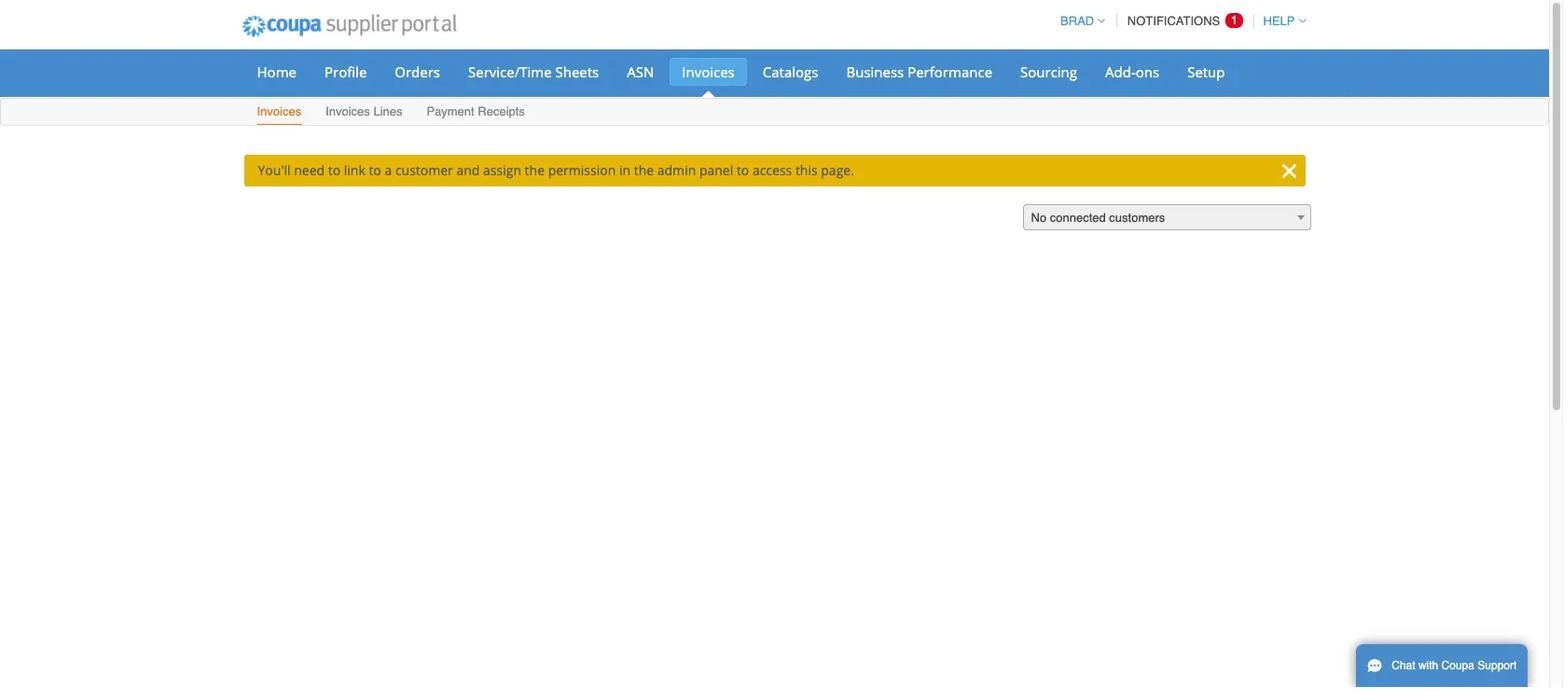 Task type: locate. For each thing, give the bounding box(es) containing it.
page.
[[821, 161, 854, 179]]

payment
[[427, 104, 474, 118]]

to
[[328, 161, 341, 179], [369, 161, 381, 179], [737, 161, 749, 179]]

0 horizontal spatial invoices
[[257, 104, 301, 118]]

brad
[[1060, 14, 1094, 28]]

orders link
[[383, 58, 452, 86]]

invoices link down home link
[[256, 101, 302, 125]]

asn
[[627, 62, 654, 81]]

the right 'assign'
[[525, 161, 545, 179]]

customers
[[1109, 211, 1165, 225]]

1 horizontal spatial invoices
[[326, 104, 370, 118]]

to left a
[[369, 161, 381, 179]]

1 horizontal spatial invoices link
[[670, 58, 747, 86]]

to right panel on the left top of the page
[[737, 161, 749, 179]]

1 horizontal spatial to
[[369, 161, 381, 179]]

chat with coupa support
[[1392, 659, 1517, 672]]

business performance link
[[834, 58, 1004, 86]]

access
[[753, 161, 792, 179]]

asn link
[[615, 58, 666, 86]]

1 horizontal spatial the
[[634, 161, 654, 179]]

invoices down profile
[[326, 104, 370, 118]]

invoices for invoices lines
[[326, 104, 370, 118]]

invoices down home link
[[257, 104, 301, 118]]

customer
[[395, 161, 453, 179]]

no connected customers
[[1031, 211, 1165, 225]]

invoices
[[682, 62, 735, 81], [257, 104, 301, 118], [326, 104, 370, 118]]

permission
[[548, 161, 616, 179]]

notifications
[[1127, 14, 1220, 28]]

help link
[[1255, 14, 1306, 28]]

invoices lines
[[326, 104, 402, 118]]

1 the from the left
[[525, 161, 545, 179]]

2 horizontal spatial to
[[737, 161, 749, 179]]

panel
[[699, 161, 733, 179]]

with
[[1418, 659, 1438, 672]]

No connected customers field
[[1023, 204, 1311, 231]]

brad link
[[1052, 14, 1105, 28]]

admin
[[657, 161, 696, 179]]

service/time
[[468, 62, 552, 81]]

invoices for topmost the invoices link
[[682, 62, 735, 81]]

performance
[[908, 62, 992, 81]]

1 vertical spatial invoices link
[[256, 101, 302, 125]]

0 horizontal spatial the
[[525, 161, 545, 179]]

business performance
[[846, 62, 992, 81]]

profile
[[325, 62, 367, 81]]

link
[[344, 161, 365, 179]]

invoices link right asn link
[[670, 58, 747, 86]]

to left link
[[328, 161, 341, 179]]

and
[[456, 161, 480, 179]]

2 horizontal spatial invoices
[[682, 62, 735, 81]]

need
[[294, 161, 325, 179]]

the right in
[[634, 161, 654, 179]]

support
[[1478, 659, 1517, 672]]

lines
[[373, 104, 402, 118]]

catalogs
[[763, 62, 818, 81]]

the
[[525, 161, 545, 179], [634, 161, 654, 179]]

ons
[[1136, 62, 1159, 81]]

service/time sheets
[[468, 62, 599, 81]]

home link
[[245, 58, 309, 86]]

sheets
[[555, 62, 599, 81]]

0 horizontal spatial to
[[328, 161, 341, 179]]

invoices link
[[670, 58, 747, 86], [256, 101, 302, 125]]

invoices right asn link
[[682, 62, 735, 81]]

assign
[[483, 161, 521, 179]]

navigation
[[1052, 3, 1306, 39]]



Task type: vqa. For each thing, say whether or not it's contained in the screenshot.
the bottom the Selected areas list box
no



Task type: describe. For each thing, give the bounding box(es) containing it.
home
[[257, 62, 297, 81]]

2 to from the left
[[369, 161, 381, 179]]

chat
[[1392, 659, 1415, 672]]

1
[[1231, 13, 1238, 27]]

0 horizontal spatial invoices link
[[256, 101, 302, 125]]

in
[[619, 161, 631, 179]]

no
[[1031, 211, 1047, 225]]

help
[[1263, 14, 1295, 28]]

payment receipts
[[427, 104, 525, 118]]

profile link
[[312, 58, 379, 86]]

you'll
[[258, 161, 291, 179]]

add-ons
[[1105, 62, 1159, 81]]

3 to from the left
[[737, 161, 749, 179]]

add-
[[1105, 62, 1136, 81]]

2 the from the left
[[634, 161, 654, 179]]

a
[[385, 161, 392, 179]]

this
[[795, 161, 818, 179]]

setup
[[1187, 62, 1225, 81]]

invoices lines link
[[325, 101, 403, 125]]

service/time sheets link
[[456, 58, 611, 86]]

you'll need to link to a customer and assign the permission in the admin panel to access this page.
[[258, 161, 854, 179]]

receipts
[[478, 104, 525, 118]]

1 to from the left
[[328, 161, 341, 179]]

orders
[[395, 62, 440, 81]]

payment receipts link
[[426, 101, 526, 125]]

notifications 1
[[1127, 13, 1238, 28]]

sourcing
[[1020, 62, 1077, 81]]

connected
[[1050, 211, 1106, 225]]

business
[[846, 62, 904, 81]]

chat with coupa support button
[[1356, 644, 1528, 687]]

No connected customers text field
[[1024, 205, 1310, 231]]

coupa
[[1441, 659, 1474, 672]]

invoices for the left the invoices link
[[257, 104, 301, 118]]

catalogs link
[[751, 58, 830, 86]]

add-ons link
[[1093, 58, 1172, 86]]

coupa supplier portal image
[[229, 3, 469, 49]]

sourcing link
[[1008, 58, 1089, 86]]

0 vertical spatial invoices link
[[670, 58, 747, 86]]

navigation containing notifications 1
[[1052, 3, 1306, 39]]

setup link
[[1175, 58, 1237, 86]]



